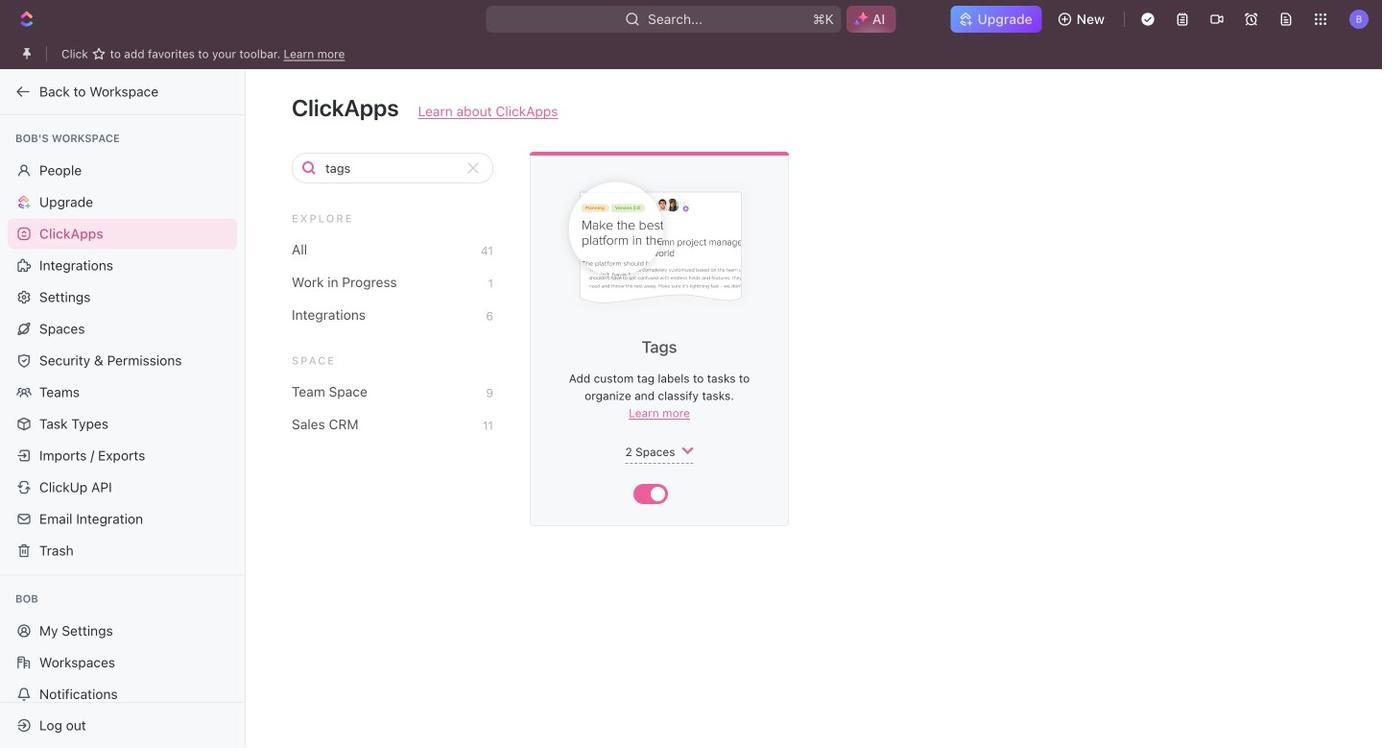 Task type: vqa. For each thing, say whether or not it's contained in the screenshot.
Search... text box
yes



Task type: describe. For each thing, give the bounding box(es) containing it.
Search... text field
[[326, 154, 459, 182]]



